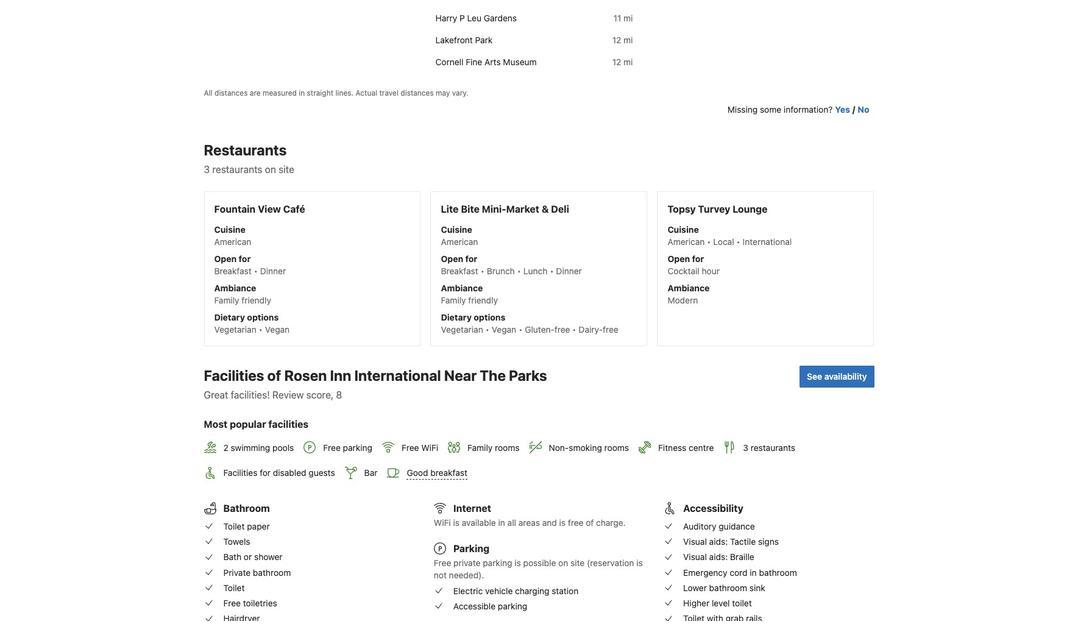 Task type: describe. For each thing, give the bounding box(es) containing it.
free for free toiletries
[[223, 598, 241, 609]]

bath
[[223, 552, 242, 562]]

facilities of rosen inn international near the parks great facilities! review score, 8
[[204, 367, 547, 400]]

review
[[273, 389, 304, 400]]

harry p leu gardens
[[436, 13, 517, 23]]

sink
[[750, 583, 766, 593]]

station
[[552, 586, 579, 596]]

all distances are measured in straight lines. actual travel distances may vary.
[[204, 88, 469, 97]]

missing some information? yes / no
[[728, 104, 870, 114]]

fountain
[[214, 203, 256, 214]]

for for turvey
[[692, 253, 704, 264]]

2 swimming pools
[[223, 443, 294, 453]]

near
[[444, 367, 477, 384]]

8
[[336, 389, 342, 400]]

see availability button
[[800, 366, 875, 388]]

visual for visual aids: braille
[[684, 552, 707, 562]]

yes
[[836, 104, 850, 114]]

charging
[[515, 586, 550, 596]]

lunch
[[524, 266, 548, 276]]

international inside the 'facilities of rosen inn international near the parks great facilities! review score, 8'
[[354, 367, 441, 384]]

signs
[[759, 537, 779, 547]]

missing
[[728, 104, 758, 114]]

availability
[[825, 371, 867, 381]]

cocktail
[[668, 266, 700, 276]]

see availability
[[807, 371, 867, 381]]

family for fountain
[[214, 295, 239, 305]]

internet
[[454, 503, 491, 514]]

deli
[[551, 203, 569, 214]]

good
[[407, 468, 428, 478]]

lower
[[684, 583, 707, 593]]

bar
[[364, 468, 378, 478]]

cuisine american for lite
[[441, 224, 478, 247]]

disabled
[[273, 468, 306, 478]]

dietary options vegetarian • vegan
[[214, 312, 290, 335]]

needed).
[[449, 570, 484, 581]]

ambiance family friendly for lite
[[441, 283, 498, 305]]

braille
[[730, 552, 755, 562]]

facilities
[[269, 419, 309, 430]]

site inside restaurants 3 restaurants on site
[[279, 164, 295, 175]]

non-smoking rooms
[[549, 443, 629, 453]]

pools
[[273, 443, 294, 453]]

parking inside free private parking is possible on site (reservation is not needed).
[[483, 558, 513, 568]]

dietary options vegetarian • vegan • gluten-free • dairy-free
[[441, 312, 619, 335]]

most popular facilities
[[204, 419, 309, 430]]

12 for lakefront park
[[613, 35, 622, 45]]

aids: for tactile
[[710, 537, 728, 547]]

for left disabled
[[260, 468, 271, 478]]

all
[[508, 518, 516, 528]]

cuisine for fountain
[[214, 224, 246, 235]]

yes button
[[836, 103, 850, 116]]

auditory guidance
[[684, 521, 755, 531]]

2 vertical spatial in
[[750, 567, 757, 578]]

12 mi for cornell fine arts museum
[[613, 56, 633, 67]]

facilities for disabled guests
[[223, 468, 335, 478]]

facilities for for
[[223, 468, 258, 478]]

toilet for toilet paper
[[223, 521, 245, 531]]

possible
[[524, 558, 556, 568]]

breakfast
[[431, 468, 468, 478]]

café
[[283, 203, 305, 214]]

mini-
[[482, 203, 506, 214]]

vegan for café
[[265, 324, 290, 335]]

modern
[[668, 295, 698, 305]]

mi for museum
[[624, 56, 633, 67]]

3 inside restaurants 3 restaurants on site
[[204, 164, 210, 175]]

1 vertical spatial of
[[586, 518, 594, 528]]

market
[[506, 203, 540, 214]]

american for lite
[[441, 236, 478, 247]]

harry
[[436, 13, 458, 23]]

on inside free private parking is possible on site (reservation is not needed).
[[559, 558, 568, 568]]

hour
[[702, 266, 720, 276]]

guidance
[[719, 521, 755, 531]]

lakefront
[[436, 35, 473, 45]]

dairy-
[[579, 324, 603, 335]]

fountain view café
[[214, 203, 305, 214]]

/
[[853, 104, 856, 114]]

(reservation
[[587, 558, 634, 568]]

all
[[204, 88, 213, 97]]

12 for cornell fine arts museum
[[613, 56, 622, 67]]

swimming
[[231, 443, 270, 453]]

fitness centre
[[659, 443, 714, 453]]

cord
[[730, 567, 748, 578]]

ambiance family friendly for fountain
[[214, 283, 271, 305]]

12 mi for lakefront park
[[613, 35, 633, 45]]

rosen
[[284, 367, 327, 384]]

0 horizontal spatial in
[[299, 88, 305, 97]]

open for cocktail hour
[[668, 253, 720, 276]]

toilet for toilet
[[223, 583, 245, 593]]

free for free private parking is possible on site (reservation is not needed).
[[434, 558, 451, 568]]

friendly for bite
[[469, 295, 498, 305]]

breakfast for lite
[[441, 266, 478, 276]]

museum
[[503, 56, 537, 67]]

information?
[[784, 104, 833, 114]]

lakefront park
[[436, 35, 493, 45]]

cuisine american • local • international
[[668, 224, 792, 247]]

actual
[[356, 88, 377, 97]]

parks
[[509, 367, 547, 384]]

1 distances from the left
[[215, 88, 248, 97]]

free parking
[[323, 443, 373, 453]]

3 restaurants
[[744, 443, 796, 453]]

auditory
[[684, 521, 717, 531]]

lite
[[441, 203, 459, 214]]

the
[[480, 367, 506, 384]]

aids: for braille
[[710, 552, 728, 562]]

straight
[[307, 88, 334, 97]]

higher
[[684, 598, 710, 609]]

local
[[714, 236, 735, 247]]

available
[[462, 518, 496, 528]]

bathroom for private bathroom
[[253, 567, 291, 578]]

lounge
[[733, 203, 768, 214]]

is right "(reservation"
[[637, 558, 643, 568]]

options for bite
[[474, 312, 506, 322]]

lines.
[[336, 88, 354, 97]]

vary.
[[452, 88, 469, 97]]

private
[[454, 558, 481, 568]]

1 vertical spatial wifi
[[434, 518, 451, 528]]

site inside free private parking is possible on site (reservation is not needed).
[[571, 558, 585, 568]]



Task type: locate. For each thing, give the bounding box(es) containing it.
1 12 mi from the top
[[613, 35, 633, 45]]

dietary
[[214, 312, 245, 322], [441, 312, 472, 322]]

1 horizontal spatial american
[[441, 236, 478, 247]]

2 horizontal spatial family
[[468, 443, 493, 453]]

ambiance
[[214, 283, 256, 293], [441, 283, 483, 293], [668, 283, 710, 293]]

vegan for mini-
[[492, 324, 517, 335]]

open for breakfast • dinner
[[214, 253, 286, 276]]

1 vertical spatial aids:
[[710, 552, 728, 562]]

restaurants
[[204, 141, 287, 158]]

of inside the 'facilities of rosen inn international near the parks great facilities! review score, 8'
[[267, 367, 281, 384]]

vegan inside 'dietary options vegetarian • vegan'
[[265, 324, 290, 335]]

1 vertical spatial mi
[[624, 35, 633, 45]]

2 vertical spatial parking
[[498, 601, 528, 612]]

vegetarian for lite
[[441, 324, 483, 335]]

3 mi from the top
[[624, 56, 633, 67]]

for down bite
[[466, 253, 478, 264]]

dinner right lunch
[[556, 266, 582, 276]]

1 breakfast from the left
[[214, 266, 252, 276]]

0 vertical spatial site
[[279, 164, 295, 175]]

on inside restaurants 3 restaurants on site
[[265, 164, 276, 175]]

facilities for of
[[204, 367, 264, 384]]

visual up emergency
[[684, 552, 707, 562]]

view
[[258, 203, 281, 214]]

1 open from the left
[[214, 253, 237, 264]]

0 horizontal spatial bathroom
[[253, 567, 291, 578]]

no
[[858, 104, 870, 114]]

fitness
[[659, 443, 687, 453]]

options inside 'dietary options vegetarian • vegan'
[[247, 312, 279, 322]]

vegetarian inside 'dietary options vegetarian • vegan'
[[214, 324, 257, 335]]

american up open for breakfast • dinner
[[214, 236, 251, 247]]

some
[[760, 104, 782, 114]]

guests
[[309, 468, 335, 478]]

ambiance down the open for breakfast • brunch • lunch • dinner
[[441, 283, 483, 293]]

gardens
[[484, 13, 517, 23]]

private
[[223, 567, 251, 578]]

dietary for fountain
[[214, 312, 245, 322]]

breakfast for fountain
[[214, 266, 252, 276]]

see
[[807, 371, 823, 381]]

1 vertical spatial site
[[571, 558, 585, 568]]

1 horizontal spatial on
[[559, 558, 568, 568]]

mi for gardens
[[624, 13, 633, 23]]

open inside open for breakfast • dinner
[[214, 253, 237, 264]]

2 vegan from the left
[[492, 324, 517, 335]]

bathroom up the level
[[710, 583, 748, 593]]

private bathroom
[[223, 567, 291, 578]]

open down lite
[[441, 253, 464, 264]]

popular
[[230, 419, 266, 430]]

open for fountain
[[214, 253, 237, 264]]

park
[[475, 35, 493, 45]]

wifi left 'available'
[[434, 518, 451, 528]]

1 friendly from the left
[[242, 295, 271, 305]]

ambiance family friendly down open for breakfast • dinner
[[214, 283, 271, 305]]

2 aids: from the top
[[710, 552, 728, 562]]

0 horizontal spatial breakfast
[[214, 266, 252, 276]]

1 horizontal spatial options
[[474, 312, 506, 322]]

higher level toilet
[[684, 598, 752, 609]]

options for view
[[247, 312, 279, 322]]

free toiletries
[[223, 598, 277, 609]]

is
[[453, 518, 460, 528], [559, 518, 566, 528], [515, 558, 521, 568], [637, 558, 643, 568]]

american inside cuisine american • local • international
[[668, 236, 705, 247]]

1 horizontal spatial in
[[499, 518, 505, 528]]

1 horizontal spatial cuisine american
[[441, 224, 478, 247]]

charge.
[[596, 518, 626, 528]]

breakfast inside open for breakfast • dinner
[[214, 266, 252, 276]]

1 ambiance family friendly from the left
[[214, 283, 271, 305]]

1 vegan from the left
[[265, 324, 290, 335]]

2 horizontal spatial in
[[750, 567, 757, 578]]

0 vertical spatial wifi
[[422, 443, 439, 453]]

for
[[239, 253, 251, 264], [466, 253, 478, 264], [692, 253, 704, 264], [260, 468, 271, 478]]

1 horizontal spatial vegetarian
[[441, 324, 483, 335]]

visual aids: tactile signs
[[684, 537, 779, 547]]

free inside free private parking is possible on site (reservation is not needed).
[[434, 558, 451, 568]]

1 vertical spatial 3
[[744, 443, 749, 453]]

of left charge. on the bottom of page
[[586, 518, 594, 528]]

• inside open for breakfast • dinner
[[254, 266, 258, 276]]

1 american from the left
[[214, 236, 251, 247]]

for for bite
[[466, 253, 478, 264]]

1 horizontal spatial distances
[[401, 88, 434, 97]]

2 options from the left
[[474, 312, 506, 322]]

ambiance down open for breakfast • dinner
[[214, 283, 256, 293]]

on down restaurants
[[265, 164, 276, 175]]

parking for free
[[343, 443, 373, 453]]

free up not
[[434, 558, 451, 568]]

rooms left non-
[[495, 443, 520, 453]]

friendly up 'dietary options vegetarian • vegan'
[[242, 295, 271, 305]]

1 horizontal spatial vegan
[[492, 324, 517, 335]]

1 horizontal spatial friendly
[[469, 295, 498, 305]]

vegetarian inside dietary options vegetarian • vegan • gluten-free • dairy-free
[[441, 324, 483, 335]]

11
[[614, 13, 622, 23]]

for up hour
[[692, 253, 704, 264]]

2 open from the left
[[441, 253, 464, 264]]

bathroom down the shower
[[253, 567, 291, 578]]

ambiance family friendly down brunch
[[441, 283, 498, 305]]

site
[[279, 164, 295, 175], [571, 558, 585, 568]]

breakfast inside the open for breakfast • brunch • lunch • dinner
[[441, 266, 478, 276]]

cornell fine arts museum
[[436, 56, 537, 67]]

2 distances from the left
[[401, 88, 434, 97]]

ambiance for topsy
[[668, 283, 710, 293]]

may
[[436, 88, 450, 97]]

fine
[[466, 56, 482, 67]]

2 horizontal spatial bathroom
[[759, 567, 797, 578]]

free left toiletries on the bottom left of page
[[223, 598, 241, 609]]

american up open for cocktail hour
[[668, 236, 705, 247]]

bathroom for lower bathroom sink
[[710, 583, 748, 593]]

smoking
[[569, 443, 602, 453]]

1 options from the left
[[247, 312, 279, 322]]

0 horizontal spatial distances
[[215, 88, 248, 97]]

1 horizontal spatial site
[[571, 558, 585, 568]]

dinner up 'dietary options vegetarian • vegan'
[[260, 266, 286, 276]]

open inside the open for breakfast • brunch • lunch • dinner
[[441, 253, 464, 264]]

0 horizontal spatial rooms
[[495, 443, 520, 453]]

1 cuisine american from the left
[[214, 224, 251, 247]]

topsy
[[668, 203, 696, 214]]

for inside the open for breakfast • brunch • lunch • dinner
[[466, 253, 478, 264]]

facilities inside the 'facilities of rosen inn international near the parks great facilities! review score, 8'
[[204, 367, 264, 384]]

2 dietary from the left
[[441, 312, 472, 322]]

0 horizontal spatial on
[[265, 164, 276, 175]]

0 vertical spatial mi
[[624, 13, 633, 23]]

1 horizontal spatial open
[[441, 253, 464, 264]]

0 horizontal spatial vegan
[[265, 324, 290, 335]]

breakfast up 'dietary options vegetarian • vegan'
[[214, 266, 252, 276]]

restaurants inside restaurants 3 restaurants on site
[[212, 164, 263, 175]]

3 right centre on the bottom right of the page
[[744, 443, 749, 453]]

dietary down open for breakfast • dinner
[[214, 312, 245, 322]]

1 vertical spatial toilet
[[223, 583, 245, 593]]

lower bathroom sink
[[684, 583, 766, 593]]

international inside cuisine american • local • international
[[743, 236, 792, 247]]

2 dinner from the left
[[556, 266, 582, 276]]

1 horizontal spatial international
[[743, 236, 792, 247]]

facilities down swimming
[[223, 468, 258, 478]]

ambiance for lite
[[441, 283, 483, 293]]

ambiance modern
[[668, 283, 710, 305]]

2 rooms from the left
[[605, 443, 629, 453]]

11 mi
[[614, 13, 633, 23]]

1 horizontal spatial cuisine
[[441, 224, 472, 235]]

dietary up near
[[441, 312, 472, 322]]

1 horizontal spatial rooms
[[605, 443, 629, 453]]

accessibility
[[684, 503, 744, 514]]

0 vertical spatial 3
[[204, 164, 210, 175]]

3 open from the left
[[668, 253, 690, 264]]

3
[[204, 164, 210, 175], [744, 443, 749, 453]]

0 horizontal spatial cuisine
[[214, 224, 246, 235]]

2 12 from the top
[[613, 56, 622, 67]]

cuisine for topsy
[[668, 224, 699, 235]]

1 mi from the top
[[624, 13, 633, 23]]

distances left the may
[[401, 88, 434, 97]]

no button
[[858, 103, 870, 116]]

1 vertical spatial facilities
[[223, 468, 258, 478]]

family rooms
[[468, 443, 520, 453]]

1 vertical spatial in
[[499, 518, 505, 528]]

facilities up facilities!
[[204, 367, 264, 384]]

1 vertical spatial on
[[559, 558, 568, 568]]

• inside 'dietary options vegetarian • vegan'
[[259, 324, 263, 335]]

centre
[[689, 443, 714, 453]]

1 horizontal spatial bathroom
[[710, 583, 748, 593]]

open down fountain
[[214, 253, 237, 264]]

for for view
[[239, 253, 251, 264]]

options down brunch
[[474, 312, 506, 322]]

free for free wifi
[[402, 443, 419, 453]]

options inside dietary options vegetarian • vegan • gluten-free • dairy-free
[[474, 312, 506, 322]]

0 vertical spatial restaurants
[[212, 164, 263, 175]]

0 vertical spatial on
[[265, 164, 276, 175]]

level
[[712, 598, 730, 609]]

1 toilet from the top
[[223, 521, 245, 531]]

2 horizontal spatial cuisine
[[668, 224, 699, 235]]

1 vegetarian from the left
[[214, 324, 257, 335]]

dinner inside open for breakfast • dinner
[[260, 266, 286, 276]]

1 dinner from the left
[[260, 266, 286, 276]]

2 horizontal spatial open
[[668, 253, 690, 264]]

topsy turvey lounge
[[668, 203, 768, 214]]

1 horizontal spatial dietary
[[441, 312, 472, 322]]

vegetarian
[[214, 324, 257, 335], [441, 324, 483, 335]]

arts
[[485, 56, 501, 67]]

aids: up visual aids: braille
[[710, 537, 728, 547]]

0 horizontal spatial ambiance family friendly
[[214, 283, 271, 305]]

toilet
[[732, 598, 752, 609]]

1 vertical spatial international
[[354, 367, 441, 384]]

bathroom
[[253, 567, 291, 578], [759, 567, 797, 578], [710, 583, 748, 593]]

free for free parking
[[323, 443, 341, 453]]

open inside open for cocktail hour
[[668, 253, 690, 264]]

0 horizontal spatial dietary
[[214, 312, 245, 322]]

2 mi from the top
[[624, 35, 633, 45]]

2 vertical spatial mi
[[624, 56, 633, 67]]

toilet up towels
[[223, 521, 245, 531]]

on
[[265, 164, 276, 175], [559, 558, 568, 568]]

is down internet in the bottom of the page
[[453, 518, 460, 528]]

site up café
[[279, 164, 295, 175]]

0 horizontal spatial international
[[354, 367, 441, 384]]

0 horizontal spatial restaurants
[[212, 164, 263, 175]]

2 horizontal spatial ambiance
[[668, 283, 710, 293]]

1 horizontal spatial breakfast
[[441, 266, 478, 276]]

dietary inside dietary options vegetarian • vegan • gluten-free • dairy-free
[[441, 312, 472, 322]]

visual aids: braille
[[684, 552, 755, 562]]

2 ambiance family friendly from the left
[[441, 283, 498, 305]]

0 vertical spatial 12
[[613, 35, 622, 45]]

0 horizontal spatial 3
[[204, 164, 210, 175]]

0 horizontal spatial ambiance
[[214, 283, 256, 293]]

american for topsy
[[668, 236, 705, 247]]

2 cuisine from the left
[[441, 224, 472, 235]]

0 vertical spatial international
[[743, 236, 792, 247]]

site up station at the right of the page
[[571, 558, 585, 568]]

dietary for lite
[[441, 312, 472, 322]]

0 horizontal spatial friendly
[[242, 295, 271, 305]]

cuisine inside cuisine american • local • international
[[668, 224, 699, 235]]

free up good
[[402, 443, 419, 453]]

cuisine for lite
[[441, 224, 472, 235]]

distances right all
[[215, 88, 248, 97]]

parking
[[343, 443, 373, 453], [483, 558, 513, 568], [498, 601, 528, 612]]

cuisine down topsy
[[668, 224, 699, 235]]

2 toilet from the top
[[223, 583, 245, 593]]

0 horizontal spatial cuisine american
[[214, 224, 251, 247]]

on right possible
[[559, 558, 568, 568]]

1 rooms from the left
[[495, 443, 520, 453]]

inn
[[330, 367, 351, 384]]

parking up bar
[[343, 443, 373, 453]]

cuisine american for fountain
[[214, 224, 251, 247]]

1 cuisine from the left
[[214, 224, 246, 235]]

of up 'review'
[[267, 367, 281, 384]]

&
[[542, 203, 549, 214]]

0 horizontal spatial vegetarian
[[214, 324, 257, 335]]

1 dietary from the left
[[214, 312, 245, 322]]

1 vertical spatial restaurants
[[751, 443, 796, 453]]

parking down electric vehicle charging station
[[498, 601, 528, 612]]

leu
[[467, 13, 482, 23]]

1 horizontal spatial family
[[441, 295, 466, 305]]

1 12 from the top
[[613, 35, 622, 45]]

0 vertical spatial toilet
[[223, 521, 245, 531]]

p
[[460, 13, 465, 23]]

0 vertical spatial aids:
[[710, 537, 728, 547]]

ambiance up modern
[[668, 283, 710, 293]]

great
[[204, 389, 228, 400]]

and
[[543, 518, 557, 528]]

for down fountain
[[239, 253, 251, 264]]

1 vertical spatial 12
[[613, 56, 622, 67]]

0 vertical spatial facilities
[[204, 367, 264, 384]]

free private parking is possible on site (reservation is not needed).
[[434, 558, 643, 581]]

2 visual from the top
[[684, 552, 707, 562]]

2 breakfast from the left
[[441, 266, 478, 276]]

visual for visual aids: tactile signs
[[684, 537, 707, 547]]

0 horizontal spatial options
[[247, 312, 279, 322]]

0 horizontal spatial site
[[279, 164, 295, 175]]

vegan up rosen
[[265, 324, 290, 335]]

friendly for view
[[242, 295, 271, 305]]

ambiance for fountain
[[214, 283, 256, 293]]

0 vertical spatial in
[[299, 88, 305, 97]]

1 horizontal spatial ambiance family friendly
[[441, 283, 498, 305]]

cuisine american down lite
[[441, 224, 478, 247]]

is left possible
[[515, 558, 521, 568]]

0 vertical spatial 12 mi
[[613, 35, 633, 45]]

open up cocktail
[[668, 253, 690, 264]]

visual down the auditory at the right
[[684, 537, 707, 547]]

0 horizontal spatial of
[[267, 367, 281, 384]]

aids: down visual aids: tactile signs
[[710, 552, 728, 562]]

3 cuisine from the left
[[668, 224, 699, 235]]

3 down restaurants
[[204, 164, 210, 175]]

in left all
[[499, 518, 505, 528]]

visual
[[684, 537, 707, 547], [684, 552, 707, 562]]

2 american from the left
[[441, 236, 478, 247]]

1 horizontal spatial of
[[586, 518, 594, 528]]

2 vegetarian from the left
[[441, 324, 483, 335]]

wifi is available in all areas and is free of charge.
[[434, 518, 626, 528]]

cuisine american
[[214, 224, 251, 247], [441, 224, 478, 247]]

dietary inside 'dietary options vegetarian • vegan'
[[214, 312, 245, 322]]

1 horizontal spatial restaurants
[[751, 443, 796, 453]]

1 aids: from the top
[[710, 537, 728, 547]]

breakfast left brunch
[[441, 266, 478, 276]]

is right and
[[559, 518, 566, 528]]

2 12 mi from the top
[[613, 56, 633, 67]]

0 horizontal spatial dinner
[[260, 266, 286, 276]]

vehicle
[[485, 586, 513, 596]]

or
[[244, 552, 252, 562]]

toilet down private
[[223, 583, 245, 593]]

in
[[299, 88, 305, 97], [499, 518, 505, 528], [750, 567, 757, 578]]

•
[[707, 236, 711, 247], [737, 236, 741, 247], [254, 266, 258, 276], [481, 266, 485, 276], [517, 266, 521, 276], [550, 266, 554, 276], [259, 324, 263, 335], [486, 324, 490, 335], [519, 324, 523, 335], [573, 324, 577, 335]]

2 cuisine american from the left
[[441, 224, 478, 247]]

free up guests
[[323, 443, 341, 453]]

options down open for breakfast • dinner
[[247, 312, 279, 322]]

0 vertical spatial visual
[[684, 537, 707, 547]]

parking up vehicle
[[483, 558, 513, 568]]

0 vertical spatial parking
[[343, 443, 373, 453]]

1 horizontal spatial dinner
[[556, 266, 582, 276]]

cuisine down fountain
[[214, 224, 246, 235]]

open for topsy
[[668, 253, 690, 264]]

1 ambiance from the left
[[214, 283, 256, 293]]

0 horizontal spatial open
[[214, 253, 237, 264]]

0 horizontal spatial american
[[214, 236, 251, 247]]

rooms right smoking
[[605, 443, 629, 453]]

1 visual from the top
[[684, 537, 707, 547]]

vegetarian for fountain
[[214, 324, 257, 335]]

american down lite
[[441, 236, 478, 247]]

vegan left gluten-
[[492, 324, 517, 335]]

1 vertical spatial 12 mi
[[613, 56, 633, 67]]

dinner inside the open for breakfast • brunch • lunch • dinner
[[556, 266, 582, 276]]

2 horizontal spatial american
[[668, 236, 705, 247]]

1 vertical spatial visual
[[684, 552, 707, 562]]

international
[[743, 236, 792, 247], [354, 367, 441, 384]]

vegan inside dietary options vegetarian • vegan • gluten-free • dairy-free
[[492, 324, 517, 335]]

3 ambiance from the left
[[668, 283, 710, 293]]

2 friendly from the left
[[469, 295, 498, 305]]

in left straight
[[299, 88, 305, 97]]

gluten-
[[525, 324, 555, 335]]

2 ambiance from the left
[[441, 283, 483, 293]]

open for lite
[[441, 253, 464, 264]]

international right inn
[[354, 367, 441, 384]]

parking for accessible
[[498, 601, 528, 612]]

1 horizontal spatial ambiance
[[441, 283, 483, 293]]

cuisine down lite
[[441, 224, 472, 235]]

0 vertical spatial of
[[267, 367, 281, 384]]

for inside open for breakfast • dinner
[[239, 253, 251, 264]]

restaurants 3 restaurants on site
[[204, 141, 295, 175]]

bathroom up the sink
[[759, 567, 797, 578]]

family for lite
[[441, 295, 466, 305]]

american for fountain
[[214, 236, 251, 247]]

wifi up good breakfast
[[422, 443, 439, 453]]

1 vertical spatial parking
[[483, 558, 513, 568]]

for inside open for cocktail hour
[[692, 253, 704, 264]]

dinner
[[260, 266, 286, 276], [556, 266, 582, 276]]

rooms
[[495, 443, 520, 453], [605, 443, 629, 453]]

bite
[[461, 203, 480, 214]]

mi
[[624, 13, 633, 23], [624, 35, 633, 45], [624, 56, 633, 67]]

cuisine american down fountain
[[214, 224, 251, 247]]

friendly down brunch
[[469, 295, 498, 305]]

in right cord
[[750, 567, 757, 578]]

3 american from the left
[[668, 236, 705, 247]]

international down lounge
[[743, 236, 792, 247]]

0 horizontal spatial family
[[214, 295, 239, 305]]

1 horizontal spatial 3
[[744, 443, 749, 453]]



Task type: vqa. For each thing, say whether or not it's contained in the screenshot.
Visual associated with Visual aids: Tactile signs
yes



